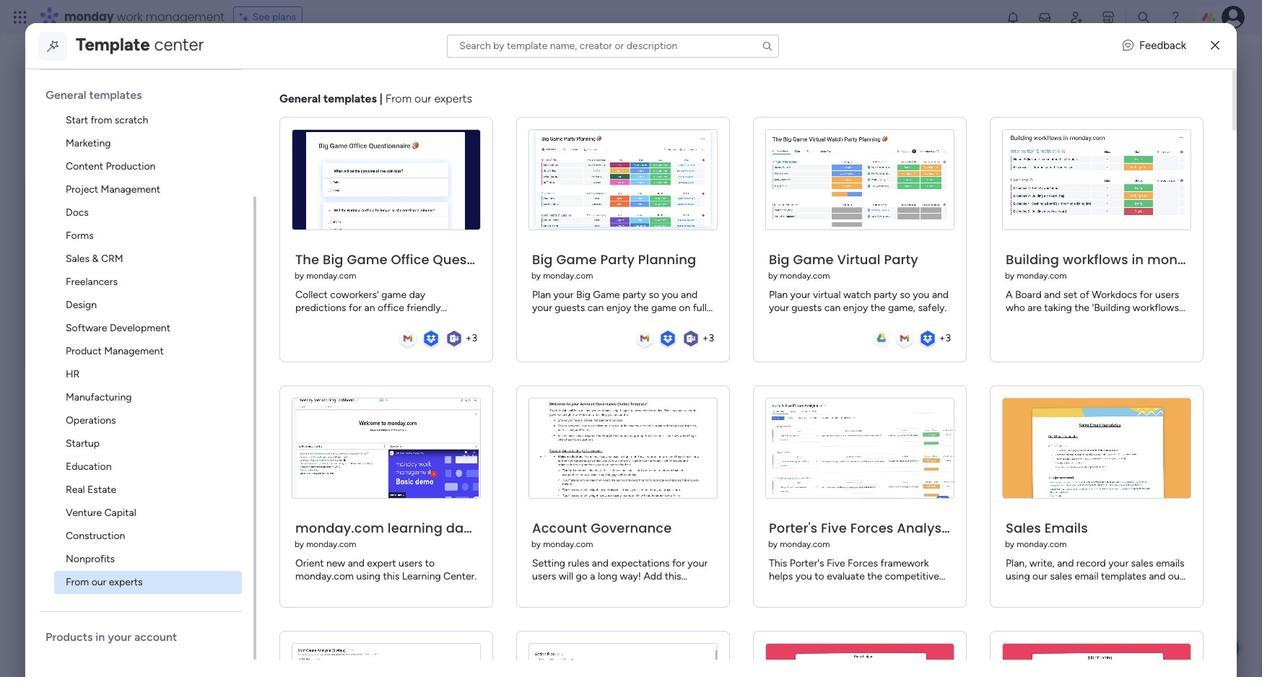 Task type: vqa. For each thing, say whether or not it's contained in the screenshot.
topmost Mar
no



Task type: describe. For each thing, give the bounding box(es) containing it.
development
[[110, 322, 170, 334]]

coworkers'
[[330, 289, 379, 301]]

template center
[[76, 34, 204, 55]]

hr
[[66, 368, 80, 381]]

learning
[[388, 519, 443, 537]]

real
[[66, 484, 85, 496]]

monday marketplace image
[[1102, 10, 1116, 25]]

you for big game party planning
[[662, 289, 679, 301]]

stomachs.
[[532, 315, 578, 327]]

monday.com inside big game virtual party by monday.com
[[780, 271, 830, 281]]

watch
[[844, 289, 871, 301]]

party for party
[[874, 289, 898, 301]]

estate
[[87, 484, 116, 496]]

monday
[[64, 9, 114, 25]]

monday.com inside 'the big game office questionnaire by monday.com'
[[306, 271, 356, 281]]

virtual
[[837, 250, 881, 268]]

general templates heading
[[45, 87, 254, 103]]

and inside orient new and expert users to monday.com using this learning center.
[[348, 557, 365, 570]]

production
[[106, 160, 156, 173]]

emails
[[1045, 519, 1088, 537]]

project management
[[66, 183, 160, 196]]

learning
[[402, 570, 441, 583]]

by inside big game virtual party by monday.com
[[769, 271, 778, 281]]

&
[[92, 253, 99, 265]]

monday.com inside button
[[1017, 271, 1067, 281]]

sales for emails
[[1006, 519, 1042, 537]]

+ 3 for planning
[[703, 332, 714, 345]]

|
[[380, 92, 383, 105]]

product management
[[66, 345, 164, 358]]

party inside big game virtual party by monday.com
[[884, 250, 919, 268]]

templates for general templates | from our experts
[[324, 92, 377, 105]]

can for party
[[588, 302, 604, 314]]

feedback link
[[1123, 38, 1187, 54]]

big inside plan your big game party so you and your guests can enjoy the game on full stomachs.
[[576, 289, 591, 301]]

real estate
[[66, 484, 116, 496]]

1 horizontal spatial from
[[386, 92, 412, 105]]

the big game office questionnaire by monday.com
[[295, 250, 526, 281]]

freelancers
[[66, 276, 118, 288]]

search everything image
[[1137, 10, 1151, 25]]

friendly
[[407, 302, 441, 314]]

by inside monday.com learning dashboard by monday.com
[[295, 539, 304, 549]]

feedback
[[1140, 39, 1187, 52]]

porter's five forces analysis by monday.com
[[769, 519, 953, 549]]

full
[[693, 302, 707, 314]]

can for virtual
[[825, 302, 841, 314]]

by inside porter's five forces analysis by monday.com
[[769, 539, 778, 549]]

new
[[326, 557, 345, 570]]

in
[[96, 631, 105, 644]]

competition.
[[295, 315, 353, 327]]

+ 3 for party
[[939, 332, 951, 345]]

plan your big game party so you and your guests can enjoy the game on full stomachs.
[[532, 289, 707, 327]]

monday.com learning dashboard by monday.com
[[295, 519, 520, 549]]

guests for party
[[555, 302, 585, 314]]

project
[[66, 183, 98, 196]]

v2 user feedback image
[[1123, 38, 1134, 54]]

design
[[66, 299, 97, 311]]

work management templates element
[[40, 109, 254, 594]]

office
[[391, 250, 430, 268]]

+ for office
[[466, 332, 472, 345]]

1 horizontal spatial experts
[[434, 92, 472, 105]]

0 vertical spatial our
[[415, 92, 431, 105]]

party for planning
[[623, 289, 646, 301]]

plan for big game virtual party
[[769, 289, 788, 301]]

office
[[378, 302, 404, 314]]

crm
[[101, 253, 123, 265]]

collect
[[295, 289, 328, 301]]

using
[[356, 570, 381, 583]]

porter's
[[769, 519, 818, 537]]

so for planning
[[649, 289, 659, 301]]

product
[[66, 345, 102, 358]]

start
[[66, 114, 88, 126]]

the for planning
[[634, 302, 649, 314]]

orient new and expert users to monday.com using this learning center.
[[295, 557, 477, 583]]

five
[[821, 519, 847, 537]]

search image
[[762, 40, 774, 52]]

management
[[146, 9, 224, 25]]

marketing
[[66, 137, 111, 150]]

template
[[76, 34, 150, 55]]

game inside collect coworkers' game day predictions for an office friendly competition.
[[382, 289, 407, 301]]

venture
[[66, 507, 102, 519]]

on
[[679, 302, 691, 314]]

3 for party
[[946, 332, 951, 345]]

+ 3 for office
[[466, 332, 477, 345]]

monday.com inside the account governance by monday.com
[[543, 539, 593, 549]]

by monday.com
[[1005, 271, 1067, 281]]

kendall parks image
[[1222, 6, 1245, 29]]

the for party
[[871, 302, 886, 314]]

monday.com inside orient new and expert users to monday.com using this learning center.
[[295, 570, 354, 583]]

big game virtual party by monday.com
[[769, 250, 919, 281]]

experts inside work management templates element
[[109, 576, 143, 589]]

forms
[[66, 230, 94, 242]]

construction
[[66, 530, 125, 542]]

venture capital
[[66, 507, 136, 519]]

account
[[532, 519, 587, 537]]

general for general templates | from our experts
[[280, 92, 321, 105]]



Task type: locate. For each thing, give the bounding box(es) containing it.
1 you from the left
[[662, 289, 679, 301]]

questionnaire
[[433, 250, 526, 268]]

products in your account
[[45, 631, 177, 644]]

can
[[588, 302, 604, 314], [825, 302, 841, 314]]

our
[[415, 92, 431, 105], [91, 576, 106, 589]]

0 horizontal spatial game
[[382, 289, 407, 301]]

1 plan from the left
[[532, 289, 551, 301]]

game up virtual
[[793, 250, 834, 268]]

1 vertical spatial from
[[66, 576, 89, 589]]

1 + from the left
[[466, 332, 472, 345]]

from inside work management templates element
[[66, 576, 89, 589]]

update feed image
[[1038, 10, 1052, 25]]

None search field
[[447, 34, 780, 57]]

you inside plan your big game party so you and your guests can enjoy the game on full stomachs.
[[662, 289, 679, 301]]

by inside sales emails by monday.com
[[1005, 539, 1015, 549]]

1 vertical spatial sales
[[1006, 519, 1042, 537]]

1 + 3 from the left
[[466, 332, 477, 345]]

governance
[[591, 519, 672, 537]]

3 3 from the left
[[946, 332, 951, 345]]

and up the on
[[681, 289, 698, 301]]

guests up stomachs.
[[555, 302, 585, 314]]

2 3 from the left
[[709, 332, 714, 345]]

game inside big game party planning by monday.com
[[556, 250, 597, 268]]

by inside button
[[1005, 271, 1015, 281]]

so
[[649, 289, 659, 301], [900, 289, 911, 301]]

center.
[[444, 570, 477, 583]]

templates inside heading
[[89, 88, 142, 102]]

0 horizontal spatial enjoy
[[607, 302, 631, 314]]

center
[[154, 34, 204, 55]]

sales inside work management templates element
[[66, 253, 90, 265]]

3 + 3 from the left
[[939, 332, 951, 345]]

2 can from the left
[[825, 302, 841, 314]]

from
[[386, 92, 412, 105], [66, 576, 89, 589]]

docs
[[66, 207, 89, 219]]

party inside big game party planning by monday.com
[[601, 250, 635, 268]]

can inside plan your big game party so you and your guests can enjoy the game on full stomachs.
[[588, 302, 604, 314]]

guests inside plan your big game party so you and your guests can enjoy the game on full stomachs.
[[555, 302, 585, 314]]

party inside plan your big game party so you and your guests can enjoy the game on full stomachs.
[[623, 289, 646, 301]]

3 for office
[[472, 332, 477, 345]]

sales left emails
[[1006, 519, 1042, 537]]

the
[[295, 250, 319, 268]]

general templates
[[45, 88, 142, 102]]

list box containing general templates
[[40, 69, 256, 660]]

party
[[601, 250, 635, 268], [884, 250, 919, 268]]

so inside plan your big game party so you and your guests can enjoy the game on full stomachs.
[[649, 289, 659, 301]]

see
[[253, 11, 270, 23]]

can down big game party planning by monday.com
[[588, 302, 604, 314]]

dashboard
[[446, 519, 520, 537]]

and for big game virtual party
[[932, 289, 949, 301]]

guests inside 'plan your virtual watch party so you and your guests can enjoy the game, safely.'
[[792, 302, 822, 314]]

0 horizontal spatial so
[[649, 289, 659, 301]]

1 can from the left
[[588, 302, 604, 314]]

enjoy down big game party planning by monday.com
[[607, 302, 631, 314]]

start from scratch
[[66, 114, 148, 126]]

1 horizontal spatial our
[[415, 92, 431, 105]]

+ for planning
[[703, 332, 709, 345]]

and up safely.
[[932, 289, 949, 301]]

see plans button
[[233, 7, 303, 28]]

game
[[382, 289, 407, 301], [651, 302, 677, 314]]

capital
[[104, 507, 136, 519]]

2 horizontal spatial + 3
[[939, 332, 951, 345]]

forces
[[851, 519, 894, 537]]

1 horizontal spatial 3
[[709, 332, 714, 345]]

plan your virtual watch party so you and your guests can enjoy the game, safely.
[[769, 289, 949, 314]]

2 enjoy from the left
[[843, 302, 868, 314]]

account
[[134, 631, 177, 644]]

sales left &
[[66, 253, 90, 265]]

party inside 'plan your virtual watch party so you and your guests can enjoy the game, safely.'
[[874, 289, 898, 301]]

enjoy for virtual
[[843, 302, 868, 314]]

from
[[91, 114, 112, 126]]

plan inside 'plan your virtual watch party so you and your guests can enjoy the game, safely.'
[[769, 289, 788, 301]]

experts
[[434, 92, 472, 105], [109, 576, 143, 589]]

can inside 'plan your virtual watch party so you and your guests can enjoy the game, safely.'
[[825, 302, 841, 314]]

0 horizontal spatial + 3
[[466, 332, 477, 345]]

general templates | from our experts
[[280, 92, 472, 105]]

see plans
[[253, 11, 296, 23]]

0 vertical spatial game
[[382, 289, 407, 301]]

game inside 'the big game office questionnaire by monday.com'
[[347, 250, 388, 268]]

2 horizontal spatial and
[[932, 289, 949, 301]]

0 vertical spatial management
[[101, 183, 160, 196]]

big inside big game party planning by monday.com
[[532, 250, 553, 268]]

big game party planning by monday.com
[[532, 250, 696, 281]]

so down planning
[[649, 289, 659, 301]]

enjoy for party
[[607, 302, 631, 314]]

the
[[634, 302, 649, 314], [871, 302, 886, 314]]

game up coworkers'
[[347, 250, 388, 268]]

sales emails by monday.com
[[1005, 519, 1088, 549]]

1 horizontal spatial you
[[913, 289, 930, 301]]

you inside 'plan your virtual watch party so you and your guests can enjoy the game, safely.'
[[913, 289, 930, 301]]

collect coworkers' game day predictions for an office friendly competition.
[[295, 289, 441, 327]]

by monday.com button
[[990, 117, 1204, 362]]

general inside heading
[[45, 88, 86, 102]]

0 horizontal spatial guests
[[555, 302, 585, 314]]

plan left virtual
[[769, 289, 788, 301]]

party right virtual
[[884, 250, 919, 268]]

1 vertical spatial our
[[91, 576, 106, 589]]

1 horizontal spatial plan
[[769, 289, 788, 301]]

party up the game,
[[874, 289, 898, 301]]

3 + from the left
[[939, 332, 946, 345]]

game down big game party planning by monday.com
[[593, 289, 620, 301]]

1 party from the left
[[623, 289, 646, 301]]

general
[[45, 88, 86, 102], [280, 92, 321, 105]]

from our experts
[[66, 576, 143, 589]]

1 horizontal spatial so
[[900, 289, 911, 301]]

templates
[[89, 88, 142, 102], [324, 92, 377, 105]]

by inside big game party planning by monday.com
[[532, 271, 541, 281]]

software development
[[66, 322, 170, 334]]

templates left |
[[324, 92, 377, 105]]

enjoy inside plan your big game party so you and your guests can enjoy the game on full stomachs.
[[607, 302, 631, 314]]

game left the on
[[651, 302, 677, 314]]

0 horizontal spatial plan
[[532, 289, 551, 301]]

you down planning
[[662, 289, 679, 301]]

you for big game virtual party
[[913, 289, 930, 301]]

from down nonprofits
[[66, 576, 89, 589]]

experts down nonprofits
[[109, 576, 143, 589]]

1 horizontal spatial and
[[681, 289, 698, 301]]

1 horizontal spatial + 3
[[703, 332, 714, 345]]

safely.
[[918, 302, 947, 314]]

so for party
[[900, 289, 911, 301]]

monday.com
[[306, 271, 356, 281], [543, 271, 593, 281], [780, 271, 830, 281], [1017, 271, 1067, 281], [295, 519, 384, 537], [306, 539, 356, 549], [543, 539, 593, 549], [780, 539, 830, 549], [1017, 539, 1067, 549], [295, 570, 354, 583]]

game up the office at the top left of page
[[382, 289, 407, 301]]

2 guests from the left
[[792, 302, 822, 314]]

2 you from the left
[[913, 289, 930, 301]]

1 horizontal spatial can
[[825, 302, 841, 314]]

help image
[[1169, 10, 1183, 25]]

enjoy inside 'plan your virtual watch party so you and your guests can enjoy the game, safely.'
[[843, 302, 868, 314]]

our right |
[[415, 92, 431, 105]]

2 + from the left
[[703, 332, 709, 345]]

1 horizontal spatial templates
[[324, 92, 377, 105]]

sales inside sales emails by monday.com
[[1006, 519, 1042, 537]]

guests for virtual
[[792, 302, 822, 314]]

your inside "heading"
[[108, 631, 131, 644]]

0 vertical spatial from
[[386, 92, 412, 105]]

1 party from the left
[[601, 250, 635, 268]]

game inside big game virtual party by monday.com
[[793, 250, 834, 268]]

1 horizontal spatial guests
[[792, 302, 822, 314]]

virtual
[[813, 289, 841, 301]]

management for product management
[[104, 345, 164, 358]]

the inside plan your big game party so you and your guests can enjoy the game on full stomachs.
[[634, 302, 649, 314]]

big inside big game virtual party by monday.com
[[769, 250, 790, 268]]

monday work management
[[64, 9, 224, 25]]

2 plan from the left
[[769, 289, 788, 301]]

1 horizontal spatial party
[[884, 250, 919, 268]]

1 enjoy from the left
[[607, 302, 631, 314]]

the left the game,
[[871, 302, 886, 314]]

1 the from the left
[[634, 302, 649, 314]]

1 guests from the left
[[555, 302, 585, 314]]

1 horizontal spatial sales
[[1006, 519, 1042, 537]]

1 vertical spatial management
[[104, 345, 164, 358]]

the left the on
[[634, 302, 649, 314]]

0 horizontal spatial 3
[[472, 332, 477, 345]]

experts right |
[[434, 92, 472, 105]]

scratch
[[115, 114, 148, 126]]

content
[[66, 160, 103, 173]]

select product image
[[13, 10, 27, 25]]

content production
[[66, 160, 156, 173]]

0 horizontal spatial experts
[[109, 576, 143, 589]]

notifications image
[[1006, 10, 1021, 25]]

operations
[[66, 415, 116, 427]]

an
[[364, 302, 375, 314]]

game,
[[888, 302, 916, 314]]

enjoy down watch
[[843, 302, 868, 314]]

0 horizontal spatial you
[[662, 289, 679, 301]]

0 horizontal spatial templates
[[89, 88, 142, 102]]

manufacturing
[[66, 391, 132, 404]]

close image
[[1211, 40, 1220, 51]]

party up plan your big game party so you and your guests can enjoy the game on full stomachs.
[[601, 250, 635, 268]]

0 horizontal spatial party
[[623, 289, 646, 301]]

work
[[117, 9, 143, 25]]

software
[[66, 322, 107, 334]]

management for project management
[[101, 183, 160, 196]]

monday.com inside porter's five forces analysis by monday.com
[[780, 539, 830, 549]]

0 horizontal spatial and
[[348, 557, 365, 570]]

1 vertical spatial experts
[[109, 576, 143, 589]]

plan up stomachs.
[[532, 289, 551, 301]]

analysis
[[897, 519, 953, 537]]

and inside plan your big game party so you and your guests can enjoy the game on full stomachs.
[[681, 289, 698, 301]]

management down development
[[104, 345, 164, 358]]

so up the game,
[[900, 289, 911, 301]]

2 horizontal spatial +
[[939, 332, 946, 345]]

1 horizontal spatial the
[[871, 302, 886, 314]]

for
[[349, 302, 362, 314]]

account governance by monday.com
[[532, 519, 672, 549]]

you
[[662, 289, 679, 301], [913, 289, 930, 301]]

help
[[1201, 641, 1227, 656]]

so inside 'plan your virtual watch party so you and your guests can enjoy the game, safely.'
[[900, 289, 911, 301]]

2 party from the left
[[884, 250, 919, 268]]

1 vertical spatial game
[[651, 302, 677, 314]]

users
[[399, 557, 423, 570]]

predictions
[[295, 302, 346, 314]]

1 horizontal spatial game
[[651, 302, 677, 314]]

our down nonprofits
[[91, 576, 106, 589]]

0 horizontal spatial from
[[66, 576, 89, 589]]

monday.com inside big game party planning by monday.com
[[543, 271, 593, 281]]

0 vertical spatial sales
[[66, 253, 90, 265]]

plans
[[272, 11, 296, 23]]

and up using
[[348, 557, 365, 570]]

can down virtual
[[825, 302, 841, 314]]

templates up start from scratch
[[89, 88, 142, 102]]

1 3 from the left
[[472, 332, 477, 345]]

0 horizontal spatial general
[[45, 88, 86, 102]]

by inside the account governance by monday.com
[[532, 539, 541, 549]]

2 party from the left
[[874, 289, 898, 301]]

0 horizontal spatial the
[[634, 302, 649, 314]]

plan for big game party planning
[[532, 289, 551, 301]]

general for general templates
[[45, 88, 86, 102]]

products in your account heading
[[45, 630, 254, 646]]

this
[[383, 570, 400, 583]]

1 so from the left
[[649, 289, 659, 301]]

by
[[295, 271, 304, 281], [532, 271, 541, 281], [769, 271, 778, 281], [1005, 271, 1015, 281], [295, 539, 304, 549], [532, 539, 541, 549], [769, 539, 778, 549], [1005, 539, 1015, 549]]

nonprofits
[[66, 553, 115, 566]]

invite members image
[[1070, 10, 1084, 25]]

3 for planning
[[709, 332, 714, 345]]

from right |
[[386, 92, 412, 105]]

party
[[623, 289, 646, 301], [874, 289, 898, 301]]

and
[[681, 289, 698, 301], [932, 289, 949, 301], [348, 557, 365, 570]]

enjoy
[[607, 302, 631, 314], [843, 302, 868, 314]]

0 horizontal spatial +
[[466, 332, 472, 345]]

planning
[[638, 250, 696, 268]]

game inside plan your big game party so you and your guests can enjoy the game on full stomachs.
[[593, 289, 620, 301]]

2 + 3 from the left
[[703, 332, 714, 345]]

0 horizontal spatial sales
[[66, 253, 90, 265]]

big inside 'the big game office questionnaire by monday.com'
[[323, 250, 344, 268]]

guests down virtual
[[792, 302, 822, 314]]

by inside 'the big game office questionnaire by monday.com'
[[295, 271, 304, 281]]

1 horizontal spatial general
[[280, 92, 321, 105]]

the inside 'plan your virtual watch party so you and your guests can enjoy the game, safely.'
[[871, 302, 886, 314]]

you up safely.
[[913, 289, 930, 301]]

and inside 'plan your virtual watch party so you and your guests can enjoy the game, safely.'
[[932, 289, 949, 301]]

Search by template name, creator or description search field
[[447, 34, 780, 57]]

our inside work management templates element
[[91, 576, 106, 589]]

0 horizontal spatial our
[[91, 576, 106, 589]]

+ for party
[[939, 332, 946, 345]]

management down production
[[101, 183, 160, 196]]

and for big game party planning
[[681, 289, 698, 301]]

0 horizontal spatial can
[[588, 302, 604, 314]]

templates for general templates
[[89, 88, 142, 102]]

products
[[45, 631, 93, 644]]

1 horizontal spatial +
[[703, 332, 709, 345]]

game inside plan your big game party so you and your guests can enjoy the game on full stomachs.
[[651, 302, 677, 314]]

startup
[[66, 438, 100, 450]]

plan
[[532, 289, 551, 301], [769, 289, 788, 301]]

1 horizontal spatial enjoy
[[843, 302, 868, 314]]

2 horizontal spatial 3
[[946, 332, 951, 345]]

education
[[66, 461, 112, 473]]

2 so from the left
[[900, 289, 911, 301]]

sales for &
[[66, 253, 90, 265]]

plan inside plan your big game party so you and your guests can enjoy the game on full stomachs.
[[532, 289, 551, 301]]

to
[[425, 557, 435, 570]]

1 horizontal spatial party
[[874, 289, 898, 301]]

monday.com inside sales emails by monday.com
[[1017, 539, 1067, 549]]

party down big game party planning by monday.com
[[623, 289, 646, 301]]

list box
[[40, 69, 256, 660]]

sales & crm
[[66, 253, 123, 265]]

game up plan your big game party so you and your guests can enjoy the game on full stomachs.
[[556, 250, 597, 268]]

2 the from the left
[[871, 302, 886, 314]]

0 vertical spatial experts
[[434, 92, 472, 105]]

0 horizontal spatial party
[[601, 250, 635, 268]]



